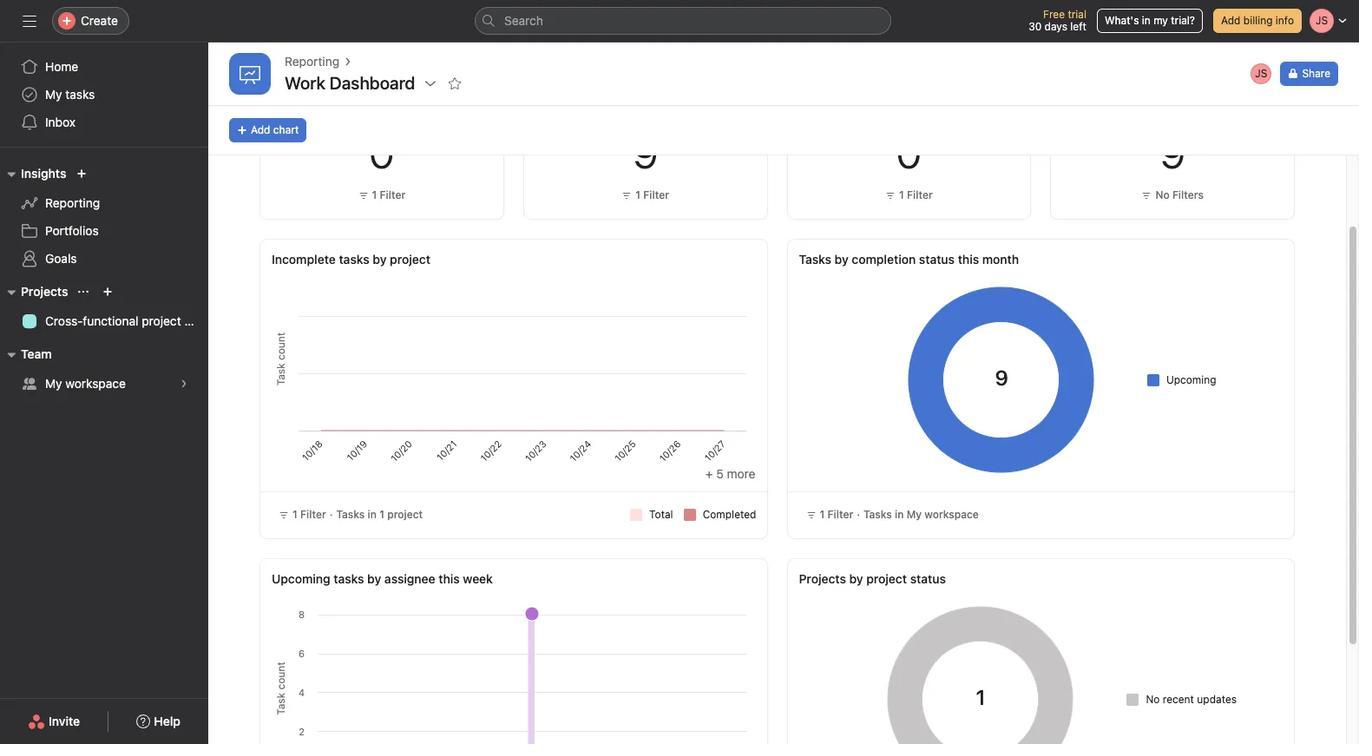 Task type: locate. For each thing, give the bounding box(es) containing it.
1 horizontal spatial add
[[1222, 14, 1241, 27]]

in left my
[[1143, 14, 1151, 27]]

project up assignee
[[387, 508, 423, 521]]

0 vertical spatial reporting link
[[285, 52, 340, 71]]

in up upcoming tasks by assignee this week
[[368, 508, 377, 521]]

my
[[45, 87, 62, 102], [45, 376, 62, 391], [907, 508, 922, 521]]

9 button for filter
[[633, 129, 658, 177]]

in inside button
[[1143, 14, 1151, 27]]

help button
[[125, 706, 192, 737]]

workspace up project status
[[925, 508, 979, 521]]

1 horizontal spatial reporting link
[[285, 52, 340, 71]]

0 vertical spatial projects
[[21, 284, 68, 299]]

0 horizontal spatial projects
[[21, 284, 68, 299]]

tasks in my workspace
[[864, 508, 979, 521]]

add inside add billing info button
[[1222, 14, 1241, 27]]

0 vertical spatial add
[[1222, 14, 1241, 27]]

in up project status
[[895, 508, 904, 521]]

project status
[[867, 571, 946, 586]]

add
[[1222, 14, 1241, 27], [251, 123, 270, 136]]

this week
[[439, 571, 493, 586]]

2 vertical spatial tasks
[[334, 571, 364, 586]]

reporting up portfolios
[[45, 195, 100, 210]]

portfolios
[[45, 223, 99, 238]]

1 horizontal spatial 9
[[1161, 129, 1186, 177]]

reporting link down new image
[[10, 189, 198, 217]]

filter
[[380, 188, 406, 201], [644, 188, 669, 201], [908, 188, 933, 201], [301, 508, 326, 521], [828, 508, 854, 521]]

in
[[1143, 14, 1151, 27], [368, 508, 377, 521], [895, 508, 904, 521]]

tasks up upcoming tasks by assignee this week
[[336, 508, 365, 521]]

reporting link up work dashboard
[[285, 52, 340, 71]]

my up inbox
[[45, 87, 62, 102]]

projects inside dropdown button
[[21, 284, 68, 299]]

1 horizontal spatial by
[[835, 252, 849, 267]]

my
[[1154, 14, 1169, 27]]

no for no recent updates
[[1147, 693, 1161, 706]]

9
[[633, 129, 658, 177], [1161, 129, 1186, 177]]

1 filter for 1st "0" button from right
[[900, 188, 933, 201]]

no filters button
[[1138, 187, 1209, 204]]

1 horizontal spatial 0
[[897, 129, 922, 177]]

home
[[45, 59, 78, 74]]

projects for projects by project status
[[799, 571, 847, 586]]

1 vertical spatial reporting link
[[10, 189, 198, 217]]

1 0 from the left
[[369, 129, 395, 177]]

1 vertical spatial no
[[1147, 693, 1161, 706]]

by
[[835, 252, 849, 267], [367, 571, 381, 586], [850, 571, 864, 586]]

1 horizontal spatial projects
[[799, 571, 847, 586]]

tasks for my
[[65, 87, 95, 102]]

0 horizontal spatial 0
[[369, 129, 395, 177]]

0 horizontal spatial tasks
[[336, 508, 365, 521]]

0 horizontal spatial 9 button
[[633, 129, 658, 177]]

1
[[372, 188, 377, 201], [636, 188, 641, 201], [900, 188, 905, 201], [293, 508, 298, 521], [380, 508, 385, 521], [820, 508, 825, 521]]

days
[[1045, 20, 1068, 33]]

2 horizontal spatial 1 filter button
[[881, 187, 938, 204]]

no inside no filters button
[[1156, 188, 1170, 201]]

2 9 from the left
[[1161, 129, 1186, 177]]

1 filter for 9 button for filter
[[636, 188, 669, 201]]

+
[[706, 466, 713, 481]]

home link
[[10, 53, 198, 81]]

1 filter button
[[354, 187, 410, 204], [618, 187, 674, 204], [881, 187, 938, 204]]

1 9 button from the left
[[633, 129, 658, 177]]

0 horizontal spatial 1 filter button
[[354, 187, 410, 204]]

1 vertical spatial projects
[[799, 571, 847, 586]]

9 button
[[633, 129, 658, 177], [1161, 129, 1186, 177]]

0 vertical spatial no
[[1156, 188, 1170, 201]]

1 vertical spatial my
[[45, 376, 62, 391]]

my inside my tasks link
[[45, 87, 62, 102]]

0 button
[[369, 129, 395, 177], [897, 129, 922, 177]]

help
[[154, 714, 181, 729]]

0 vertical spatial workspace
[[65, 376, 126, 391]]

reporting
[[285, 54, 340, 69], [45, 195, 100, 210]]

invite button
[[17, 706, 91, 737]]

3 1 filter button from the left
[[881, 187, 938, 204]]

reporting up work dashboard
[[285, 54, 340, 69]]

no filters
[[1156, 188, 1204, 201]]

reporting link
[[285, 52, 340, 71], [10, 189, 198, 217]]

workspace down cross-functional project plan link
[[65, 376, 126, 391]]

0 for 2nd "0" button from the right
[[369, 129, 395, 177]]

project left plan
[[142, 313, 181, 328]]

1 filter button for 1st "0" button from right
[[881, 187, 938, 204]]

my for my tasks
[[45, 87, 62, 102]]

1 horizontal spatial workspace
[[925, 508, 979, 521]]

add chart
[[251, 123, 299, 136]]

1 horizontal spatial reporting
[[285, 54, 340, 69]]

1 vertical spatial project
[[387, 508, 423, 521]]

tasks left completion
[[799, 252, 832, 267]]

no left filters
[[1156, 188, 1170, 201]]

tasks
[[799, 252, 832, 267], [336, 508, 365, 521], [864, 508, 893, 521]]

tasks left by project
[[339, 252, 370, 267]]

filter for 9 button for filter
[[644, 188, 669, 201]]

0 horizontal spatial upcoming
[[272, 571, 331, 586]]

0 vertical spatial reporting
[[285, 54, 340, 69]]

in for my
[[1143, 14, 1151, 27]]

by project
[[373, 252, 431, 267]]

billing
[[1244, 14, 1273, 27]]

new image
[[77, 168, 87, 179]]

tasks inside global element
[[65, 87, 95, 102]]

1 filter for 2nd "0" button from the right
[[372, 188, 406, 201]]

0 horizontal spatial in
[[368, 508, 377, 521]]

30
[[1029, 20, 1042, 33]]

2 1 filter button from the left
[[618, 187, 674, 204]]

1 1 filter button from the left
[[354, 187, 410, 204]]

0 horizontal spatial add
[[251, 123, 270, 136]]

1 vertical spatial tasks
[[339, 252, 370, 267]]

2 0 button from the left
[[897, 129, 922, 177]]

goals
[[45, 251, 77, 266]]

9 for filters
[[1161, 129, 1186, 177]]

tasks for tasks in my workspace
[[864, 508, 893, 521]]

projects
[[21, 284, 68, 299], [799, 571, 847, 586]]

0 vertical spatial my
[[45, 87, 62, 102]]

0 horizontal spatial 9
[[633, 129, 658, 177]]

no
[[1156, 188, 1170, 201], [1147, 693, 1161, 706]]

+ 5 more
[[706, 466, 756, 481]]

5
[[717, 466, 724, 481]]

my inside my workspace 'link'
[[45, 376, 62, 391]]

add left chart
[[251, 123, 270, 136]]

tasks for tasks by completion status this month
[[799, 252, 832, 267]]

1 filter button for 9 button for filter
[[618, 187, 674, 204]]

tasks down home
[[65, 87, 95, 102]]

0 horizontal spatial reporting
[[45, 195, 100, 210]]

no left the 'recent'
[[1147, 693, 1161, 706]]

recent
[[1163, 693, 1195, 706]]

add left billing
[[1222, 14, 1241, 27]]

projects up cross-
[[21, 284, 68, 299]]

team
[[21, 346, 52, 361]]

info
[[1276, 14, 1295, 27]]

project
[[142, 313, 181, 328], [387, 508, 423, 521]]

tasks up projects by project status
[[864, 508, 893, 521]]

0 vertical spatial upcoming
[[1167, 373, 1217, 386]]

2 horizontal spatial in
[[1143, 14, 1151, 27]]

js button
[[1250, 62, 1274, 86]]

0 horizontal spatial project
[[142, 313, 181, 328]]

tasks left assignee
[[334, 571, 364, 586]]

1 horizontal spatial upcoming
[[1167, 373, 1217, 386]]

upcoming
[[1167, 373, 1217, 386], [272, 571, 331, 586]]

0
[[369, 129, 395, 177], [897, 129, 922, 177]]

what's in my trial? button
[[1098, 9, 1204, 33]]

2 0 from the left
[[897, 129, 922, 177]]

my up project status
[[907, 508, 922, 521]]

projects left project status
[[799, 571, 847, 586]]

by left project status
[[850, 571, 864, 586]]

1 9 from the left
[[633, 129, 658, 177]]

0 vertical spatial tasks
[[65, 87, 95, 102]]

add inside add chart button
[[251, 123, 270, 136]]

free trial 30 days left
[[1029, 8, 1087, 33]]

add chart button
[[229, 118, 307, 142]]

create
[[81, 13, 118, 28]]

my down team
[[45, 376, 62, 391]]

1 horizontal spatial in
[[895, 508, 904, 521]]

1 filter
[[372, 188, 406, 201], [636, 188, 669, 201], [900, 188, 933, 201], [293, 508, 326, 521], [820, 508, 854, 521]]

workspace
[[65, 376, 126, 391], [925, 508, 979, 521]]

2 9 button from the left
[[1161, 129, 1186, 177]]

1 vertical spatial add
[[251, 123, 270, 136]]

1 horizontal spatial 0 button
[[897, 129, 922, 177]]

filter for 2nd "0" button from the right
[[380, 188, 406, 201]]

status
[[920, 252, 955, 267]]

filter for 1st "0" button from right
[[908, 188, 933, 201]]

what's
[[1105, 14, 1140, 27]]

1 horizontal spatial project
[[387, 508, 423, 521]]

1 vertical spatial reporting
[[45, 195, 100, 210]]

inbox link
[[10, 109, 198, 136]]

1 horizontal spatial tasks
[[799, 252, 832, 267]]

hide sidebar image
[[23, 14, 36, 28]]

share
[[1303, 67, 1331, 80]]

tasks
[[65, 87, 95, 102], [339, 252, 370, 267], [334, 571, 364, 586]]

cross-functional project plan link
[[10, 307, 208, 335]]

1 vertical spatial upcoming
[[272, 571, 331, 586]]

1 horizontal spatial 9 button
[[1161, 129, 1186, 177]]

2 horizontal spatial by
[[850, 571, 864, 586]]

0 horizontal spatial workspace
[[65, 376, 126, 391]]

by left assignee
[[367, 571, 381, 586]]

1 horizontal spatial 1 filter button
[[618, 187, 674, 204]]

by for projects
[[850, 571, 864, 586]]

2 horizontal spatial tasks
[[864, 508, 893, 521]]

by left completion
[[835, 252, 849, 267]]

0 horizontal spatial 0 button
[[369, 129, 395, 177]]



Task type: vqa. For each thing, say whether or not it's contained in the screenshot.
My within Global element
yes



Task type: describe. For each thing, give the bounding box(es) containing it.
tasks in 1 project
[[336, 508, 423, 521]]

upcoming for upcoming
[[1167, 373, 1217, 386]]

in for my
[[895, 508, 904, 521]]

updates
[[1198, 693, 1238, 706]]

create button
[[52, 7, 129, 35]]

cross-
[[45, 313, 83, 328]]

my workspace
[[45, 376, 126, 391]]

completion
[[852, 252, 916, 267]]

1 0 button from the left
[[369, 129, 395, 177]]

work dashboard
[[285, 73, 415, 93]]

9 for filter
[[633, 129, 658, 177]]

upcoming tasks by assignee this week
[[272, 571, 493, 586]]

projects element
[[0, 276, 208, 339]]

0 for 1st "0" button from right
[[897, 129, 922, 177]]

functional
[[83, 313, 139, 328]]

+ 5 more button
[[706, 466, 756, 481]]

0 vertical spatial project
[[142, 313, 181, 328]]

new project or portfolio image
[[103, 287, 113, 297]]

insights
[[21, 166, 66, 181]]

what's in my trial?
[[1105, 14, 1196, 27]]

js
[[1256, 67, 1268, 80]]

incomplete tasks by project
[[272, 252, 431, 267]]

0 horizontal spatial reporting link
[[10, 189, 198, 217]]

search list box
[[475, 7, 892, 35]]

add for add billing info
[[1222, 14, 1241, 27]]

my tasks link
[[10, 81, 198, 109]]

no recent updates
[[1147, 693, 1238, 706]]

show options, current sort, top image
[[79, 287, 89, 297]]

invite
[[49, 714, 80, 729]]

share button
[[1281, 62, 1339, 86]]

search button
[[475, 7, 892, 35]]

more
[[727, 466, 756, 481]]

by for tasks
[[835, 252, 849, 267]]

this month
[[958, 252, 1020, 267]]

reporting inside insights element
[[45, 195, 100, 210]]

team button
[[0, 344, 52, 365]]

show options image
[[424, 76, 438, 90]]

my tasks
[[45, 87, 95, 102]]

completed
[[703, 508, 757, 521]]

insights button
[[0, 163, 66, 184]]

tasks by completion status this month
[[799, 252, 1020, 267]]

insights element
[[0, 158, 208, 276]]

my for my workspace
[[45, 376, 62, 391]]

projects by project status
[[799, 571, 946, 586]]

1 vertical spatial workspace
[[925, 508, 979, 521]]

add for add chart
[[251, 123, 270, 136]]

add to starred image
[[448, 76, 462, 90]]

plan
[[184, 313, 208, 328]]

tasks for tasks in 1 project
[[336, 508, 365, 521]]

see details, my workspace image
[[179, 379, 189, 389]]

9 button for filters
[[1161, 129, 1186, 177]]

goals link
[[10, 245, 198, 273]]

free
[[1044, 8, 1066, 21]]

1 filter button for 2nd "0" button from the right
[[354, 187, 410, 204]]

cross-functional project plan
[[45, 313, 208, 328]]

tasks for incomplete
[[339, 252, 370, 267]]

total
[[650, 508, 674, 521]]

tasks for upcoming
[[334, 571, 364, 586]]

upcoming for upcoming tasks by assignee this week
[[272, 571, 331, 586]]

report image
[[240, 63, 261, 84]]

in for 1
[[368, 508, 377, 521]]

no for no filters
[[1156, 188, 1170, 201]]

workspace inside 'link'
[[65, 376, 126, 391]]

search
[[505, 13, 544, 28]]

projects for projects
[[21, 284, 68, 299]]

inbox
[[45, 115, 76, 129]]

projects button
[[0, 281, 68, 302]]

2 vertical spatial my
[[907, 508, 922, 521]]

global element
[[0, 43, 208, 147]]

portfolios link
[[10, 217, 198, 245]]

add billing info button
[[1214, 9, 1303, 33]]

trial?
[[1172, 14, 1196, 27]]

incomplete
[[272, 252, 336, 267]]

teams element
[[0, 339, 208, 401]]

trial
[[1068, 8, 1087, 21]]

add billing info
[[1222, 14, 1295, 27]]

0 horizontal spatial by
[[367, 571, 381, 586]]

left
[[1071, 20, 1087, 33]]

my workspace link
[[10, 370, 198, 398]]

chart
[[273, 123, 299, 136]]

assignee
[[385, 571, 436, 586]]

filters
[[1173, 188, 1204, 201]]



